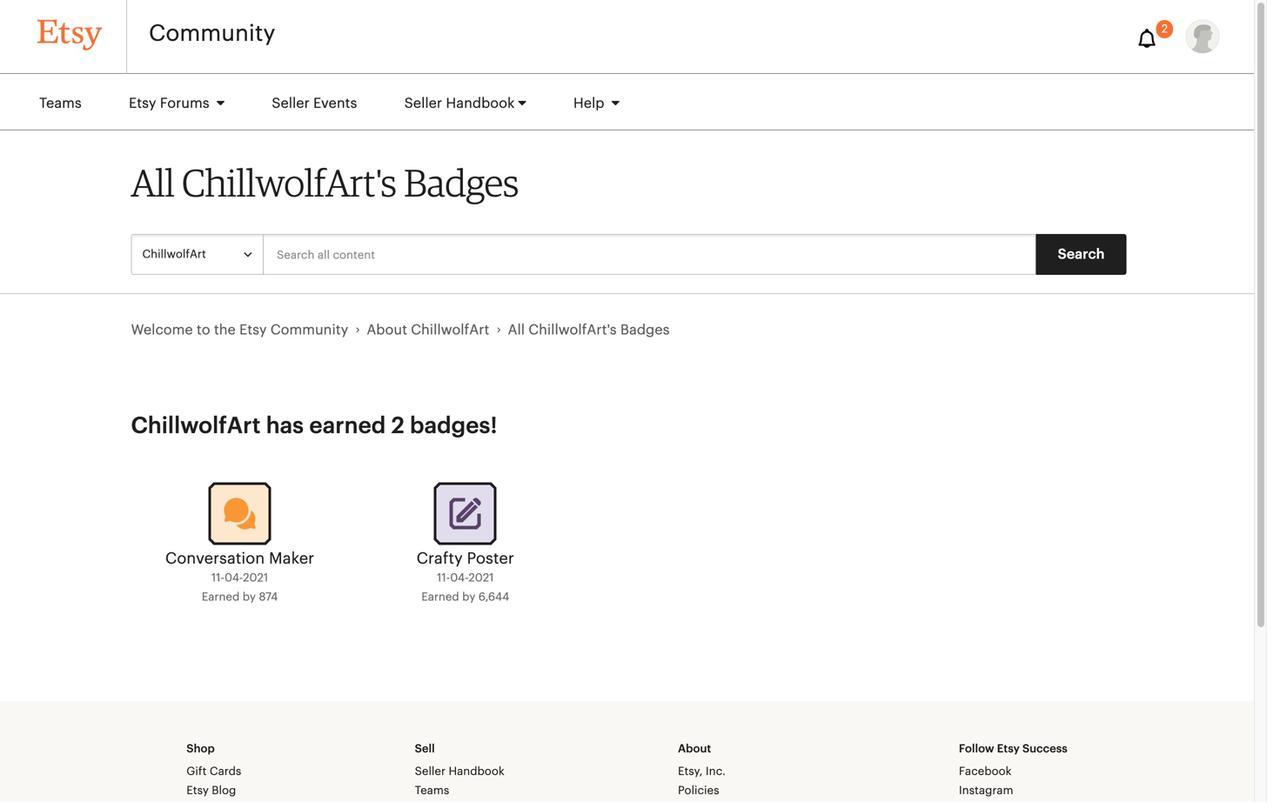 Task type: locate. For each thing, give the bounding box(es) containing it.
0 horizontal spatial ‎11-
[[211, 573, 225, 584]]

about
[[367, 323, 407, 337], [678, 744, 711, 755]]

0 vertical spatial handbook
[[446, 97, 515, 111]]

‎11- inside crafty poster ‎11-04-2021 earned by 6,644
[[437, 573, 450, 584]]

‎11-
[[211, 573, 225, 584], [437, 573, 450, 584]]

1 earned from the left
[[202, 592, 240, 603]]

2021
[[243, 573, 268, 584], [469, 573, 494, 584]]

seller handbook link
[[383, 88, 548, 119], [415, 766, 505, 778]]

etsy inside list
[[239, 323, 267, 337]]

success
[[1023, 744, 1068, 755]]

Search text field
[[263, 234, 1036, 275]]

1 horizontal spatial chillwolfart's
[[529, 323, 617, 337]]

earned for crafty
[[421, 592, 459, 603]]

0 horizontal spatial teams
[[39, 97, 82, 111]]

0 horizontal spatial about
[[367, 323, 407, 337]]

1 horizontal spatial by
[[462, 592, 476, 603]]

policies
[[678, 785, 719, 797]]

etsy right follow
[[997, 744, 1020, 755]]

chillwolfart
[[411, 323, 489, 337], [131, 415, 261, 437]]

earned inside crafty poster ‎11-04-2021 earned by 6,644
[[421, 592, 459, 603]]

0 vertical spatial about
[[367, 323, 407, 337]]

0 horizontal spatial all
[[131, 166, 175, 205]]

badges
[[404, 166, 519, 205], [620, 323, 670, 337]]

1 vertical spatial all
[[508, 323, 525, 337]]

0 horizontal spatial 2
[[391, 415, 404, 437]]

1 vertical spatial teams link
[[415, 785, 449, 797]]

0 horizontal spatial teams link
[[17, 88, 103, 119]]

1 vertical spatial badges
[[620, 323, 670, 337]]

by inside crafty poster ‎11-04-2021 earned by 6,644
[[462, 592, 476, 603]]

menu bar
[[17, 74, 1232, 130]]

list
[[131, 294, 767, 366], [131, 465, 1123, 629]]

2 by from the left
[[462, 592, 476, 603]]

seller handbook
[[404, 97, 515, 111]]

has
[[266, 415, 304, 437]]

1 04- from the left
[[225, 573, 243, 584]]

1 horizontal spatial earned
[[421, 592, 459, 603]]

0 vertical spatial chillwolfart
[[411, 323, 489, 337]]

etsy,
[[678, 766, 703, 778]]

0 horizontal spatial chillwolfart
[[131, 415, 261, 437]]

1 vertical spatial all chillwolfart's badges
[[508, 323, 670, 337]]

1 vertical spatial list
[[131, 465, 1123, 629]]

1 vertical spatial community
[[270, 323, 348, 337]]

badges down search text box
[[620, 323, 670, 337]]

earned inside the conversation maker ‎11-04-2021 earned by 874
[[202, 592, 240, 603]]

gift
[[186, 766, 207, 778]]

the
[[214, 323, 236, 337]]

2021 for maker
[[243, 573, 268, 584]]

1 vertical spatial 2
[[391, 415, 404, 437]]

community
[[149, 22, 275, 45], [270, 323, 348, 337]]

1 horizontal spatial 2
[[1162, 23, 1168, 35]]

gift cards etsy blog
[[186, 766, 241, 797]]

04- down conversation at the bottom left
[[225, 573, 243, 584]]

0 horizontal spatial 04-
[[225, 573, 243, 584]]

1 list from the top
[[131, 294, 767, 366]]

2021 for poster
[[469, 573, 494, 584]]

by left 874 at the bottom of the page
[[243, 592, 256, 603]]

0 horizontal spatial chillwolfart's
[[182, 166, 397, 205]]

community up forums
[[149, 22, 275, 45]]

04- down the crafty
[[450, 573, 469, 584]]

etsy right the
[[239, 323, 267, 337]]

events
[[313, 97, 357, 111]]

by
[[243, 592, 256, 603], [462, 592, 476, 603]]

facebook link
[[959, 766, 1012, 778]]

1 vertical spatial handbook
[[449, 766, 505, 778]]

inc.
[[706, 766, 726, 778]]

handbook inside "seller handbook teams"
[[449, 766, 505, 778]]

by left 6,644
[[462, 592, 476, 603]]

2 04- from the left
[[450, 573, 469, 584]]

teams link
[[17, 88, 103, 119], [415, 785, 449, 797]]

about inside list
[[367, 323, 407, 337]]

1 by from the left
[[243, 592, 256, 603]]

2021 inside crafty poster ‎11-04-2021 earned by 6,644
[[469, 573, 494, 584]]

0 vertical spatial list
[[131, 294, 767, 366]]

04-
[[225, 573, 243, 584], [450, 573, 469, 584]]

seller for seller handbook
[[404, 97, 442, 111]]

2 list from the top
[[131, 465, 1123, 629]]

0 vertical spatial badges
[[404, 166, 519, 205]]

1 vertical spatial teams
[[415, 785, 449, 797]]

forums
[[160, 97, 209, 111]]

1 vertical spatial about
[[678, 744, 711, 755]]

0 vertical spatial teams
[[39, 97, 82, 111]]

‎11- inside the conversation maker ‎11-04-2021 earned by 874
[[211, 573, 225, 584]]

all
[[131, 166, 175, 205], [508, 323, 525, 337]]

seller events link
[[250, 88, 379, 119]]

sell
[[415, 744, 435, 755]]

maker
[[269, 551, 314, 567]]

0 horizontal spatial 2021
[[243, 573, 268, 584]]

poster
[[467, 551, 514, 567]]

gift cards link
[[186, 766, 241, 778]]

2 ‎11- from the left
[[437, 573, 450, 584]]

1 horizontal spatial teams
[[415, 785, 449, 797]]

welcome
[[131, 323, 193, 337]]

follow etsy success
[[959, 744, 1068, 755]]

2021 inside the conversation maker ‎11-04-2021 earned by 874
[[243, 573, 268, 584]]

chillwolfart's
[[182, 166, 397, 205], [529, 323, 617, 337]]

instagram
[[959, 785, 1013, 797]]

handbook for seller handbook teams
[[449, 766, 505, 778]]

conversation maker ‎11-04-2021 earned by 874
[[165, 551, 314, 603]]

04- inside the conversation maker ‎11-04-2021 earned by 874
[[225, 573, 243, 584]]

crafty poster ‎11-04-2021 earned by 6,644
[[417, 551, 514, 603]]

2 left the 6tui4gm3fverj55q 'icon'
[[1162, 23, 1168, 35]]

1 horizontal spatial chillwolfart
[[411, 323, 489, 337]]

1 vertical spatial seller handbook link
[[415, 766, 505, 778]]

follow
[[959, 744, 994, 755]]

to
[[197, 323, 210, 337]]

2 right earned
[[391, 415, 404, 437]]

by inside the conversation maker ‎11-04-2021 earned by 874
[[243, 592, 256, 603]]

1 horizontal spatial all
[[508, 323, 525, 337]]

all chillwolfart's badges
[[131, 166, 519, 205], [508, 323, 670, 337]]

all chillwolfart's badges inside list
[[508, 323, 670, 337]]

list containing welcome to the etsy community
[[131, 294, 767, 366]]

earned
[[309, 415, 386, 437]]

etsy left forums
[[129, 97, 156, 111]]

‎11- down conversation at the bottom left
[[211, 573, 225, 584]]

handbook
[[446, 97, 515, 111], [449, 766, 505, 778]]

1 2021 from the left
[[243, 573, 268, 584]]

2 2021 from the left
[[469, 573, 494, 584]]

0 horizontal spatial by
[[243, 592, 256, 603]]

‎11- down the crafty
[[437, 573, 450, 584]]

etsy, inc. policies
[[678, 766, 726, 797]]

cards
[[210, 766, 241, 778]]

chillwolfart has earned 2 badges! heading
[[131, 415, 497, 437]]

1 horizontal spatial 04-
[[450, 573, 469, 584]]

seller
[[272, 97, 310, 111], [404, 97, 442, 111], [415, 766, 446, 778]]

etsy inside gift cards etsy blog
[[186, 785, 209, 797]]

about for about chillwolfart
[[367, 323, 407, 337]]

1 ‎11- from the left
[[211, 573, 225, 584]]

2
[[1162, 23, 1168, 35], [391, 415, 404, 437]]

earned down the crafty
[[421, 592, 459, 603]]

earned
[[202, 592, 240, 603], [421, 592, 459, 603]]

04- for crafty
[[450, 573, 469, 584]]

2021 up 874 at the bottom of the page
[[243, 573, 268, 584]]

1 horizontal spatial about
[[678, 744, 711, 755]]

0 vertical spatial all chillwolfart's badges
[[131, 166, 519, 205]]

teams
[[39, 97, 82, 111], [415, 785, 449, 797]]

earned for conversation
[[202, 592, 240, 603]]

community right the
[[270, 323, 348, 337]]

badges down seller handbook
[[404, 166, 519, 205]]

etsy down gift
[[186, 785, 209, 797]]

2021 down poster
[[469, 573, 494, 584]]

badges!
[[410, 415, 497, 437]]

seller inside seller events link
[[272, 97, 310, 111]]

etsy
[[129, 97, 156, 111], [239, 323, 267, 337], [997, 744, 1020, 755], [186, 785, 209, 797]]

04- for conversation
[[225, 573, 243, 584]]

2 earned from the left
[[421, 592, 459, 603]]

1 horizontal spatial 2021
[[469, 573, 494, 584]]

1 vertical spatial chillwolfart's
[[529, 323, 617, 337]]

04- inside crafty poster ‎11-04-2021 earned by 6,644
[[450, 573, 469, 584]]

0 vertical spatial seller handbook link
[[383, 88, 548, 119]]

None submit
[[1036, 234, 1127, 275]]

0 horizontal spatial earned
[[202, 592, 240, 603]]

1 horizontal spatial ‎11-
[[437, 573, 450, 584]]

earned down conversation at the bottom left
[[202, 592, 240, 603]]



Task type: describe. For each thing, give the bounding box(es) containing it.
6,644
[[479, 592, 509, 603]]

etsy forums link
[[107, 88, 246, 119]]

0 vertical spatial community
[[149, 22, 275, 45]]

about for about
[[678, 744, 711, 755]]

about chillwolfart link
[[367, 323, 489, 337]]

about chillwolfart
[[367, 323, 489, 337]]

handbook for seller handbook
[[446, 97, 515, 111]]

‎11- for crafty
[[437, 573, 450, 584]]

seller for seller events
[[272, 97, 310, 111]]

chillwolfart's inside list
[[529, 323, 617, 337]]

instagram link
[[959, 785, 1013, 797]]

chillwolfart inside list
[[411, 323, 489, 337]]

welcome to the etsy community
[[131, 323, 348, 337]]

crafty
[[417, 551, 463, 567]]

etsy blog link
[[186, 785, 236, 797]]

0 vertical spatial all
[[131, 166, 175, 205]]

welcome to the etsy community link
[[131, 323, 348, 337]]

6tui4gm3fverj55q image
[[1186, 20, 1219, 53]]

blog
[[212, 785, 236, 797]]

by for conversation
[[243, 592, 256, 603]]

1 horizontal spatial teams link
[[415, 785, 449, 797]]

facebook
[[959, 766, 1012, 778]]

by for crafty
[[462, 592, 476, 603]]

teams inside "seller handbook teams"
[[415, 785, 449, 797]]

0 vertical spatial teams link
[[17, 88, 103, 119]]

help
[[573, 97, 608, 111]]

seller handbook teams
[[415, 766, 505, 797]]

shop
[[186, 744, 215, 755]]

facebook instagram
[[959, 766, 1013, 797]]

menu bar containing teams
[[17, 74, 1232, 130]]

etsy, inc. link
[[678, 766, 726, 778]]

crafty poster image
[[434, 483, 497, 545]]

help link
[[552, 88, 641, 119]]

0 horizontal spatial badges
[[404, 166, 519, 205]]

conversation maker image
[[208, 483, 271, 545]]

0 vertical spatial chillwolfart's
[[182, 166, 397, 205]]

1 horizontal spatial badges
[[620, 323, 670, 337]]

etsy forums
[[129, 97, 213, 111]]

chillwolfart has earned 2 badges!
[[131, 415, 497, 437]]

0 vertical spatial 2
[[1162, 23, 1168, 35]]

conversation
[[165, 551, 265, 567]]

list containing conversation maker
[[131, 465, 1123, 629]]

policies link
[[678, 785, 719, 797]]

community link
[[149, 22, 275, 45]]

seller inside "seller handbook teams"
[[415, 766, 446, 778]]

1 vertical spatial chillwolfart
[[131, 415, 261, 437]]

‎11- for conversation
[[211, 573, 225, 584]]

etsy inside "etsy forums" "link"
[[129, 97, 156, 111]]

seller events
[[272, 97, 357, 111]]

874
[[259, 592, 278, 603]]



Task type: vqa. For each thing, say whether or not it's contained in the screenshot.
"badges!"
yes



